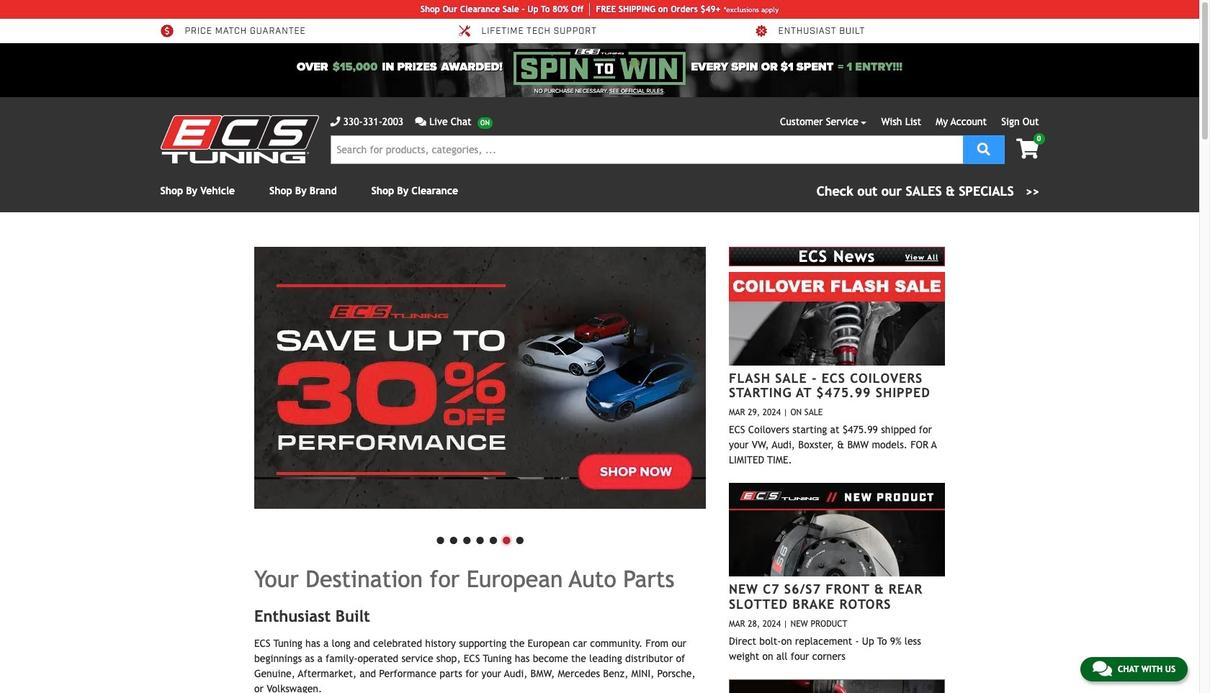 Task type: locate. For each thing, give the bounding box(es) containing it.
new c7 s6/s7 front & rear slotted brake rotors image
[[729, 484, 945, 577]]

flash sale - ecs coilovers starting at $475.99 shipped image
[[729, 272, 945, 366]]

new turner control arm & roll center correction kits image
[[729, 680, 945, 694]]

generic - ecs up to 30% off image
[[254, 247, 706, 509]]

search image
[[978, 142, 991, 155]]



Task type: vqa. For each thing, say whether or not it's contained in the screenshot.
MK7 & MK7.5 ECS Functional Aero Exterior Upgrades image
no



Task type: describe. For each thing, give the bounding box(es) containing it.
Search text field
[[330, 135, 963, 164]]

phone image
[[330, 117, 341, 127]]

ecs tuning image
[[160, 115, 319, 164]]

ecs tuning 'spin to win' contest logo image
[[514, 49, 686, 85]]

shopping cart image
[[1017, 139, 1040, 159]]

comments image
[[415, 117, 427, 127]]



